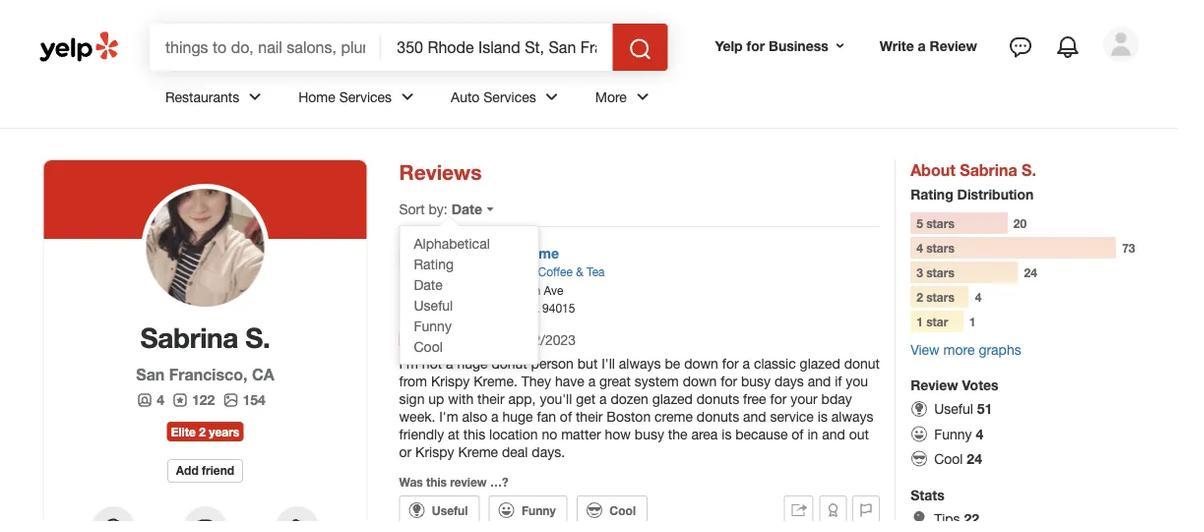 Task type: describe. For each thing, give the bounding box(es) containing it.
this inside the i'm not a huge donut person but i'll always be down for a classic glazed donut from krispy kreme. they have a great system down for busy days and if you sign up with their app, you'll get a dozen glazed donuts free for your bday week. i'm also a huge fan of their boston creme donuts and service is always friendly at this location no matter how busy the area is because of in and out or krispy kreme deal days.
[[464, 427, 486, 443]]

stats
[[911, 488, 945, 504]]

a right write
[[918, 38, 926, 54]]

date link
[[400, 275, 538, 295]]

san
[[136, 366, 165, 384]]

business categories element
[[150, 71, 1139, 128]]

10/22/2023
[[506, 332, 576, 349]]

reviews element
[[172, 391, 215, 411]]

4.0 star rating image
[[399, 331, 500, 349]]

elite 2 years link
[[167, 422, 243, 442]]

0 horizontal spatial ca
[[252, 366, 274, 384]]

yelp
[[715, 38, 743, 54]]

francisco,
[[169, 366, 248, 384]]

funny 4
[[934, 426, 984, 442]]

yelp for business button
[[707, 28, 856, 64]]

coffee & tea link
[[538, 265, 605, 279]]

1 donut from the left
[[492, 356, 527, 372]]

more link
[[580, 71, 670, 128]]

0 vertical spatial always
[[619, 356, 661, 372]]

1 for 1 star
[[917, 315, 923, 329]]

date for by:
[[452, 201, 482, 218]]

add friend button
[[167, 460, 243, 483]]

the
[[668, 427, 688, 443]]

sort
[[399, 201, 425, 218]]

no
[[542, 427, 558, 443]]

sabrina s. link
[[67, 320, 343, 355]]

auto services
[[451, 89, 536, 105]]

1 horizontal spatial rating
[[911, 187, 954, 203]]

krispy kreme link
[[470, 246, 559, 262]]

also
[[462, 409, 488, 425]]

kreme.
[[474, 374, 518, 390]]

20
[[1014, 217, 1027, 230]]

if
[[835, 374, 842, 390]]

for left "days"
[[721, 374, 738, 390]]

1 star
[[917, 315, 948, 329]]

write a review link
[[872, 28, 986, 64]]

business
[[769, 38, 829, 54]]

was
[[399, 475, 423, 489]]

deal
[[502, 444, 528, 461]]

alphabetical link
[[400, 233, 538, 254]]

0 horizontal spatial cool link
[[400, 337, 538, 357]]

funny for funny
[[522, 504, 556, 518]]

0 horizontal spatial i'm
[[399, 356, 418, 372]]

1 vertical spatial review
[[911, 378, 959, 394]]

0 horizontal spatial glazed
[[652, 391, 693, 408]]

city,
[[497, 301, 520, 315]]

useful inside the alphabetical rating date useful funny cool
[[414, 297, 453, 314]]

creme
[[655, 409, 693, 425]]

122
[[192, 392, 215, 409]]

kreme inside the i'm not a huge donut person but i'll always be down for a classic glazed donut from krispy kreme. they have a great system down for busy days and if you sign up with their app, you'll get a dozen glazed donuts free for your bday week. i'm also a huge fan of their boston creme donuts and service is always friendly at this location no matter how busy the area is because of in and out or krispy kreme deal days.
[[458, 444, 498, 461]]

1 horizontal spatial huge
[[503, 409, 533, 425]]

1 horizontal spatial glazed
[[800, 356, 841, 372]]

i'll
[[602, 356, 615, 372]]

2 inside elite 2 years "link"
[[199, 425, 206, 439]]

view more graphs link
[[911, 342, 1022, 358]]

sign
[[399, 391, 425, 408]]

get
[[576, 391, 596, 408]]

cool for cool
[[610, 504, 636, 518]]

1 donuts from the top
[[697, 391, 740, 408]]

a down but on the bottom
[[588, 374, 596, 390]]

up
[[429, 391, 444, 408]]

4 right 2 stars
[[975, 290, 982, 304]]

with
[[448, 391, 474, 408]]

2 donuts from the top
[[697, 409, 740, 425]]

1 horizontal spatial s.
[[1022, 160, 1037, 179]]

review votes
[[911, 378, 999, 394]]

cool for cool 24
[[934, 451, 963, 467]]

was this review …?
[[399, 475, 509, 489]]

0 vertical spatial their
[[478, 391, 505, 408]]

messages image
[[1009, 35, 1033, 59]]

elite
[[171, 425, 196, 439]]

none field find
[[165, 36, 366, 58]]

24 chevron down v2 image for auto services
[[540, 85, 564, 109]]

1575
[[470, 284, 496, 297]]

more
[[595, 89, 627, 105]]

1 vertical spatial funny link
[[489, 496, 568, 523]]

sort by: date
[[399, 201, 482, 218]]

funny inside the alphabetical rating date useful funny cool
[[414, 318, 452, 334]]

1 vertical spatial 24
[[967, 451, 982, 467]]

0 horizontal spatial this
[[426, 475, 447, 489]]

ave
[[544, 284, 564, 297]]

coffee
[[538, 265, 573, 279]]

ca inside krispy kreme , coffee & tea 1575 sullivan ave daly city, ca 94015
[[523, 301, 539, 315]]

area
[[692, 427, 718, 443]]

add friend
[[176, 464, 234, 478]]

matter
[[561, 427, 601, 443]]

san francisco, ca
[[136, 366, 274, 384]]

useful 51
[[934, 401, 993, 417]]

krispy inside krispy kreme , coffee & tea 1575 sullivan ave daly city, ca 94015
[[470, 246, 512, 262]]

kreme inside krispy kreme , coffee & tea 1575 sullivan ave daly city, ca 94015
[[516, 246, 559, 262]]

stars for 4 stars
[[927, 241, 955, 255]]

not
[[422, 356, 442, 372]]

2 vertical spatial krispy
[[416, 444, 454, 461]]

graphs
[[979, 342, 1022, 358]]

1 horizontal spatial cool link
[[577, 496, 648, 523]]

0 vertical spatial 24
[[1024, 266, 1038, 280]]

1 vertical spatial useful link
[[399, 496, 480, 523]]

add
[[176, 464, 199, 478]]

have
[[555, 374, 585, 390]]

auto services link
[[435, 71, 580, 128]]

0 horizontal spatial s.
[[245, 321, 270, 354]]

review
[[450, 475, 487, 489]]

classic
[[754, 356, 796, 372]]

0 vertical spatial funny link
[[400, 316, 538, 337]]

16 photos v2 image
[[223, 393, 239, 409]]

years
[[209, 425, 240, 439]]

how
[[605, 427, 631, 443]]

1 vertical spatial always
[[832, 409, 874, 425]]

sullivan
[[500, 284, 541, 297]]

73
[[1122, 241, 1136, 255]]

view
[[911, 342, 940, 358]]

because
[[736, 427, 788, 443]]

94015
[[543, 301, 575, 315]]

0 vertical spatial useful link
[[400, 295, 538, 316]]

compliment image
[[102, 518, 125, 523]]

0 vertical spatial down
[[684, 356, 719, 372]]

1 vertical spatial i'm
[[439, 409, 458, 425]]

star
[[927, 315, 948, 329]]

1 horizontal spatial of
[[792, 427, 804, 443]]

restaurants
[[165, 89, 239, 105]]

alphabetical
[[414, 235, 490, 252]]

date for rating
[[414, 277, 443, 293]]

3 stars
[[917, 266, 955, 280]]

photos element
[[223, 391, 266, 411]]

week.
[[399, 409, 435, 425]]

154
[[243, 392, 266, 409]]

cool 24
[[934, 451, 982, 467]]

you
[[846, 374, 868, 390]]

home services link
[[283, 71, 435, 128]]



Task type: vqa. For each thing, say whether or not it's contained in the screenshot.
Cool's Cool
yes



Task type: locate. For each thing, give the bounding box(es) containing it.
0 horizontal spatial kreme
[[458, 444, 498, 461]]

bday
[[822, 391, 852, 408]]

this right "was"
[[426, 475, 447, 489]]

services
[[339, 89, 392, 105], [484, 89, 536, 105]]

1 services from the left
[[339, 89, 392, 105]]

but
[[578, 356, 598, 372]]

review down view
[[911, 378, 959, 394]]

sabrina s.
[[140, 321, 270, 354]]

more
[[944, 342, 975, 358]]

useful link
[[400, 295, 538, 316], [399, 496, 480, 523]]

review right write
[[930, 38, 978, 54]]

services right home
[[339, 89, 392, 105]]

krispy
[[470, 246, 512, 262], [431, 374, 470, 390], [416, 444, 454, 461]]

funny link down daly
[[400, 316, 538, 337]]

0 vertical spatial is
[[818, 409, 828, 425]]

kreme up ,
[[516, 246, 559, 262]]

rating inside the alphabetical rating date useful funny cool
[[414, 256, 454, 272]]

review inside user actions element
[[930, 38, 978, 54]]

useful
[[414, 297, 453, 314], [934, 401, 974, 417], [432, 504, 468, 518]]

donuts up area
[[697, 409, 740, 425]]

cool link down how in the right bottom of the page
[[577, 496, 648, 523]]

24 down funny 4
[[967, 451, 982, 467]]

glazed up if
[[800, 356, 841, 372]]

24 down 20
[[1024, 266, 1038, 280]]

0 vertical spatial busy
[[741, 374, 771, 390]]

none field up home
[[165, 36, 366, 58]]

,
[[531, 265, 535, 279]]

None field
[[165, 36, 366, 58], [397, 36, 597, 58]]

from
[[399, 374, 427, 390]]

funny for funny 4
[[934, 426, 972, 442]]

sabrina up distribution
[[960, 160, 1018, 179]]

1 vertical spatial s.
[[245, 321, 270, 354]]

funny up "not"
[[414, 318, 452, 334]]

0 vertical spatial i'm
[[399, 356, 418, 372]]

24 chevron down v2 image down find text field
[[243, 85, 267, 109]]

review
[[930, 38, 978, 54], [911, 378, 959, 394]]

user actions element
[[700, 25, 1167, 146]]

ca up 154
[[252, 366, 274, 384]]

and
[[808, 374, 831, 390], [743, 409, 767, 425], [822, 427, 845, 443]]

stars
[[927, 217, 955, 230], [927, 241, 955, 255], [927, 266, 955, 280], [927, 290, 955, 304]]

None search field
[[150, 24, 672, 71]]

notifications image
[[1056, 35, 1080, 59]]

24 chevron down v2 image for more
[[631, 85, 655, 109]]

useful inside 'link'
[[432, 504, 468, 518]]

1 vertical spatial huge
[[503, 409, 533, 425]]

i'm not a huge donut person but i'll always be down for a classic glazed donut from krispy kreme. they have a great system down for busy days and if you sign up with their app, you'll get a dozen glazed donuts free for your bday week. i'm also a huge fan of their boston creme donuts and service is always friendly at this location no matter how busy the area is because of in and out or krispy kreme deal days.
[[399, 356, 880, 461]]

0 vertical spatial funny
[[414, 318, 452, 334]]

4 down 5
[[917, 241, 923, 255]]

1 vertical spatial their
[[576, 409, 603, 425]]

1 vertical spatial sabrina
[[140, 321, 238, 354]]

0 vertical spatial 2
[[917, 290, 923, 304]]

krispy up with
[[431, 374, 470, 390]]

stars up 3 stars
[[927, 241, 955, 255]]

funny down days.
[[522, 504, 556, 518]]

useful up 4.0 star rating image
[[414, 297, 453, 314]]

about sabrina s.
[[911, 160, 1037, 179]]

reviews
[[399, 160, 482, 185]]

2 stars from the top
[[927, 241, 955, 255]]

1 horizontal spatial always
[[832, 409, 874, 425]]

1 horizontal spatial services
[[484, 89, 536, 105]]

cool down how in the right bottom of the page
[[610, 504, 636, 518]]

of
[[560, 409, 572, 425], [792, 427, 804, 443]]

0 horizontal spatial funny
[[414, 318, 452, 334]]

1 horizontal spatial none field
[[397, 36, 597, 58]]

useful down review votes
[[934, 401, 974, 417]]

0 vertical spatial glazed
[[800, 356, 841, 372]]

stars up star
[[927, 290, 955, 304]]

funny link down the …?
[[489, 496, 568, 523]]

their
[[478, 391, 505, 408], [576, 409, 603, 425]]

and left if
[[808, 374, 831, 390]]

0 vertical spatial date
[[452, 201, 482, 218]]

0 vertical spatial huge
[[457, 356, 488, 372]]

daly
[[470, 301, 493, 315]]

16 review v2 image
[[172, 393, 188, 409]]

out
[[849, 427, 869, 443]]

funny up cool 24
[[934, 426, 972, 442]]

donut
[[492, 356, 527, 372], [844, 356, 880, 372]]

fan
[[537, 409, 556, 425]]

0 horizontal spatial always
[[619, 356, 661, 372]]

for right yelp
[[747, 38, 765, 54]]

is up in
[[818, 409, 828, 425]]

1 vertical spatial is
[[722, 427, 732, 443]]

0 horizontal spatial sabrina
[[140, 321, 238, 354]]

1 vertical spatial cool link
[[577, 496, 648, 523]]

0 vertical spatial sabrina
[[960, 160, 1018, 179]]

always up system
[[619, 356, 661, 372]]

1 vertical spatial useful
[[934, 401, 974, 417]]

2 down 3
[[917, 290, 923, 304]]

date right the by:
[[452, 201, 482, 218]]

51
[[977, 401, 993, 417]]

1 horizontal spatial this
[[464, 427, 486, 443]]

1 24 chevron down v2 image from the left
[[243, 85, 267, 109]]

1 none field from the left
[[165, 36, 366, 58]]

ca down sullivan
[[523, 301, 539, 315]]

useful down was this review …?
[[432, 504, 468, 518]]

1 left star
[[917, 315, 923, 329]]

krispy up 1575
[[470, 246, 512, 262]]

person
[[531, 356, 574, 372]]

0 vertical spatial s.
[[1022, 160, 1037, 179]]

is right area
[[722, 427, 732, 443]]

restaurants link
[[150, 71, 283, 128]]

0 vertical spatial krispy
[[470, 246, 512, 262]]

0 horizontal spatial their
[[478, 391, 505, 408]]

krispy down 'friendly'
[[416, 444, 454, 461]]

busy down boston
[[635, 427, 664, 443]]

days
[[775, 374, 804, 390]]

3 stars from the top
[[927, 266, 955, 280]]

s. up distribution
[[1022, 160, 1037, 179]]

1 vertical spatial date
[[414, 277, 443, 293]]

rating down alphabetical
[[414, 256, 454, 272]]

4 inside friends element
[[157, 392, 164, 409]]

2 24 chevron down v2 image from the left
[[396, 85, 419, 109]]

cool
[[414, 339, 443, 355], [934, 451, 963, 467], [610, 504, 636, 518]]

0 horizontal spatial 1
[[917, 315, 923, 329]]

2
[[917, 290, 923, 304], [199, 425, 206, 439]]

0 horizontal spatial date
[[414, 277, 443, 293]]

1 vertical spatial ca
[[252, 366, 274, 384]]

and down free
[[743, 409, 767, 425]]

krispy kreme image
[[399, 245, 458, 304]]

3
[[917, 266, 923, 280]]

1 stars from the top
[[927, 217, 955, 230]]

2 donut from the left
[[844, 356, 880, 372]]

and right in
[[822, 427, 845, 443]]

or
[[399, 444, 412, 461]]

1 vertical spatial this
[[426, 475, 447, 489]]

days.
[[532, 444, 565, 461]]

date
[[452, 201, 482, 218], [414, 277, 443, 293]]

none field up 'auto services'
[[397, 36, 597, 58]]

1
[[917, 315, 923, 329], [970, 315, 976, 329]]

4 right 16 friends v2 icon
[[157, 392, 164, 409]]

1 horizontal spatial donut
[[844, 356, 880, 372]]

location
[[489, 427, 538, 443]]

1 vertical spatial busy
[[635, 427, 664, 443]]

0 horizontal spatial services
[[339, 89, 392, 105]]

by:
[[429, 201, 448, 218]]

Near text field
[[397, 36, 597, 58]]

2 none field from the left
[[397, 36, 597, 58]]

about
[[911, 160, 956, 179]]

1 horizontal spatial their
[[576, 409, 603, 425]]

2 stars
[[917, 290, 955, 304]]

Find text field
[[165, 36, 366, 58]]

they
[[522, 374, 551, 390]]

this down also
[[464, 427, 486, 443]]

0 vertical spatial this
[[464, 427, 486, 443]]

busy up free
[[741, 374, 771, 390]]

0 horizontal spatial of
[[560, 409, 572, 425]]

1 horizontal spatial 1
[[970, 315, 976, 329]]

a right get
[[600, 391, 607, 408]]

1 vertical spatial and
[[743, 409, 767, 425]]

huge up location
[[503, 409, 533, 425]]

busy
[[741, 374, 771, 390], [635, 427, 664, 443]]

4 24 chevron down v2 image from the left
[[631, 85, 655, 109]]

your
[[791, 391, 818, 408]]

great
[[600, 374, 631, 390]]

0 horizontal spatial rating
[[414, 256, 454, 272]]

1 vertical spatial kreme
[[458, 444, 498, 461]]

alphabetical rating date useful funny cool
[[414, 235, 490, 355]]

auto
[[451, 89, 480, 105]]

for left classic at the bottom of the page
[[722, 356, 739, 372]]

huge up 'kreme.'
[[457, 356, 488, 372]]

always
[[619, 356, 661, 372], [832, 409, 874, 425]]

yelp for business
[[715, 38, 829, 54]]

menu
[[400, 233, 538, 357]]

0 vertical spatial review
[[930, 38, 978, 54]]

kreme
[[516, 246, 559, 262], [458, 444, 498, 461]]

1 horizontal spatial busy
[[741, 374, 771, 390]]

stars right 3
[[927, 266, 955, 280]]

1 vertical spatial of
[[792, 427, 804, 443]]

0 horizontal spatial none field
[[165, 36, 366, 58]]

5
[[917, 217, 923, 230]]

4
[[917, 241, 923, 255], [975, 290, 982, 304], [157, 392, 164, 409], [976, 426, 984, 442]]

0 horizontal spatial huge
[[457, 356, 488, 372]]

system
[[635, 374, 679, 390]]

0 vertical spatial cool link
[[400, 337, 538, 357]]

write
[[880, 38, 914, 54]]

stars for 3 stars
[[927, 266, 955, 280]]

down right system
[[683, 374, 717, 390]]

2 services from the left
[[484, 89, 536, 105]]

kreme down at
[[458, 444, 498, 461]]

2 vertical spatial useful
[[432, 504, 468, 518]]

1 vertical spatial rating
[[414, 256, 454, 272]]

in
[[808, 427, 818, 443]]

s. up francisco,
[[245, 321, 270, 354]]

1 horizontal spatial funny
[[522, 504, 556, 518]]

1 vertical spatial krispy
[[431, 374, 470, 390]]

bob b. image
[[1104, 27, 1139, 62]]

friendly
[[399, 427, 444, 443]]

cool inside the alphabetical rating date useful funny cool
[[414, 339, 443, 355]]

1 horizontal spatial 24
[[1024, 266, 1038, 280]]

24 chevron down v2 image right 'auto services'
[[540, 85, 564, 109]]

donuts left free
[[697, 391, 740, 408]]

4 down 51
[[976, 426, 984, 442]]

2 vertical spatial and
[[822, 427, 845, 443]]

24 chevron down v2 image left auto
[[396, 85, 419, 109]]

1 vertical spatial down
[[683, 374, 717, 390]]

0 vertical spatial rating
[[911, 187, 954, 203]]

24 chevron down v2 image inside more link
[[631, 85, 655, 109]]

stars for 5 stars
[[927, 217, 955, 230]]

down right be on the bottom right of page
[[684, 356, 719, 372]]

stars right 5
[[927, 217, 955, 230]]

friends element
[[137, 391, 164, 411]]

1 for 1
[[970, 315, 976, 329]]

24 chevron down v2 image for home services
[[396, 85, 419, 109]]

2 horizontal spatial funny
[[934, 426, 972, 442]]

24 chevron down v2 image inside home services link
[[396, 85, 419, 109]]

0 horizontal spatial cool
[[414, 339, 443, 355]]

rating down about
[[911, 187, 954, 203]]

for down "days"
[[770, 391, 787, 408]]

0 vertical spatial and
[[808, 374, 831, 390]]

always up out
[[832, 409, 874, 425]]

16 chevron down v2 image
[[833, 38, 848, 54]]

1 horizontal spatial sabrina
[[960, 160, 1018, 179]]

a left classic at the bottom of the page
[[743, 356, 750, 372]]

app,
[[508, 391, 536, 408]]

2 right elite at left bottom
[[199, 425, 206, 439]]

of left in
[[792, 427, 804, 443]]

votes
[[962, 378, 999, 394]]

1 horizontal spatial 2
[[917, 290, 923, 304]]

free
[[743, 391, 767, 408]]

2 1 from the left
[[970, 315, 976, 329]]

0 horizontal spatial donut
[[492, 356, 527, 372]]

1 up 'view more graphs' link at the bottom right of the page
[[970, 315, 976, 329]]

5 stars
[[917, 217, 955, 230]]

follow image
[[285, 518, 309, 523]]

rating link
[[400, 254, 538, 275]]

1 horizontal spatial i'm
[[439, 409, 458, 425]]

donut up 'you'
[[844, 356, 880, 372]]

this
[[464, 427, 486, 443], [426, 475, 447, 489]]

24 chevron down v2 image inside auto services link
[[540, 85, 564, 109]]

glazed
[[800, 356, 841, 372], [652, 391, 693, 408]]

0 vertical spatial useful
[[414, 297, 453, 314]]

1 horizontal spatial cool
[[610, 504, 636, 518]]

cool link down daly
[[400, 337, 538, 357]]

for inside button
[[747, 38, 765, 54]]

their down get
[[576, 409, 603, 425]]

for
[[747, 38, 765, 54], [722, 356, 739, 372], [721, 374, 738, 390], [770, 391, 787, 408]]

a
[[918, 38, 926, 54], [446, 356, 453, 372], [743, 356, 750, 372], [588, 374, 596, 390], [600, 391, 607, 408], [491, 409, 499, 425]]

date down rating link
[[414, 277, 443, 293]]

services for auto services
[[484, 89, 536, 105]]

none field 'near'
[[397, 36, 597, 58]]

3 24 chevron down v2 image from the left
[[540, 85, 564, 109]]

i'm up from
[[399, 356, 418, 372]]

search image
[[629, 37, 652, 61]]

sabrina up san francisco, ca
[[140, 321, 238, 354]]

0 vertical spatial of
[[560, 409, 572, 425]]

distribution
[[958, 187, 1034, 203]]

24 chevron down v2 image inside restaurants 'link'
[[243, 85, 267, 109]]

…?
[[490, 475, 509, 489]]

1 1 from the left
[[917, 315, 923, 329]]

2 vertical spatial cool
[[610, 504, 636, 518]]

4 stars from the top
[[927, 290, 955, 304]]

a right "not"
[[446, 356, 453, 372]]

useful for useful
[[432, 504, 468, 518]]

1 vertical spatial cool
[[934, 451, 963, 467]]

4 stars
[[917, 241, 955, 255]]

0 vertical spatial kreme
[[516, 246, 559, 262]]

donut up 'kreme.'
[[492, 356, 527, 372]]

0 horizontal spatial is
[[722, 427, 732, 443]]

1 horizontal spatial kreme
[[516, 246, 559, 262]]

message image
[[193, 518, 217, 523]]

boston
[[607, 409, 651, 425]]

useful for useful 51
[[934, 401, 974, 417]]

cool down funny 4
[[934, 451, 963, 467]]

of right fan
[[560, 409, 572, 425]]

stars for 2 stars
[[927, 290, 955, 304]]

date inside the alphabetical rating date useful funny cool
[[414, 277, 443, 293]]

i'm up at
[[439, 409, 458, 425]]

menu containing alphabetical
[[400, 233, 538, 357]]

write a review
[[880, 38, 978, 54]]

down
[[684, 356, 719, 372], [683, 374, 717, 390]]

0 vertical spatial ca
[[523, 301, 539, 315]]

a right also
[[491, 409, 499, 425]]

1 vertical spatial funny
[[934, 426, 972, 442]]

glazed up creme
[[652, 391, 693, 408]]

home
[[299, 89, 336, 105]]

is
[[818, 409, 828, 425], [722, 427, 732, 443]]

0 horizontal spatial busy
[[635, 427, 664, 443]]

services right auto
[[484, 89, 536, 105]]

1 horizontal spatial date
[[452, 201, 482, 218]]

2 horizontal spatial cool
[[934, 451, 963, 467]]

cool up "not"
[[414, 339, 443, 355]]

24 chevron down v2 image for restaurants
[[243, 85, 267, 109]]

their down 'kreme.'
[[478, 391, 505, 408]]

16 friends v2 image
[[137, 393, 153, 409]]

services for home services
[[339, 89, 392, 105]]

at
[[448, 427, 460, 443]]

view more graphs
[[911, 342, 1022, 358]]

24 chevron down v2 image
[[243, 85, 267, 109], [396, 85, 419, 109], [540, 85, 564, 109], [631, 85, 655, 109]]

1 horizontal spatial ca
[[523, 301, 539, 315]]

1 vertical spatial 2
[[199, 425, 206, 439]]

24 chevron down v2 image right more
[[631, 85, 655, 109]]



